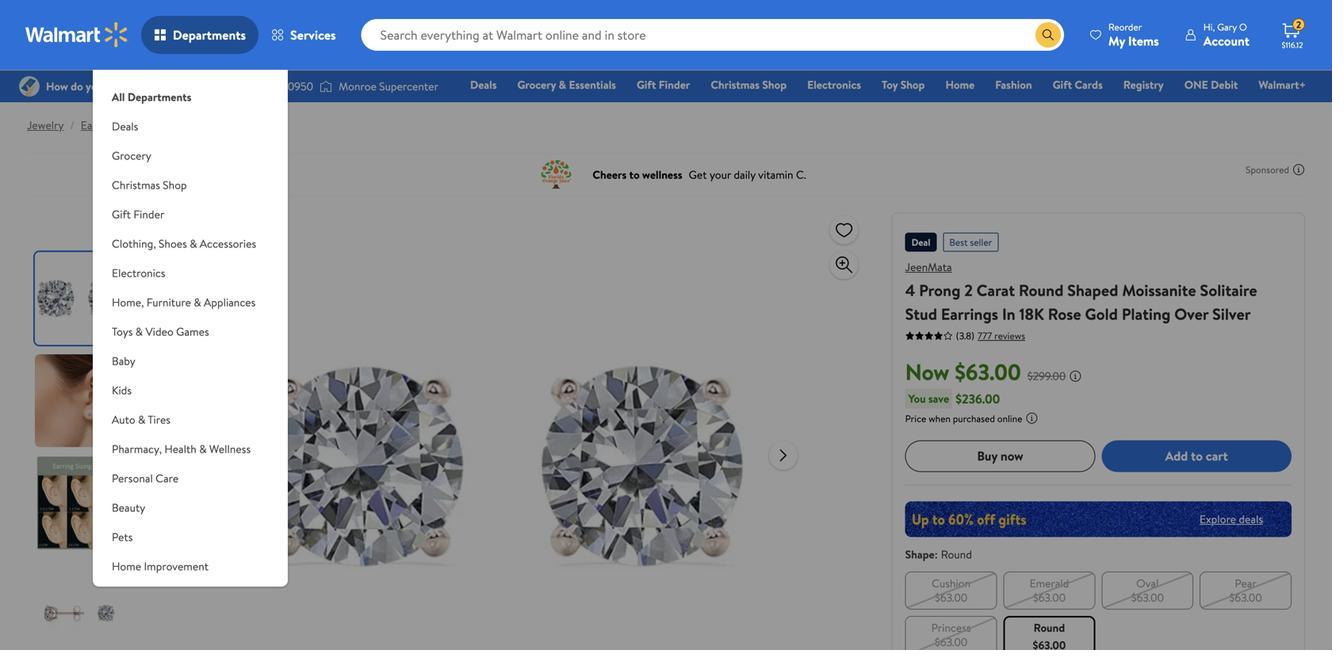 Task type: vqa. For each thing, say whether or not it's contained in the screenshot.
the left christmas
yes



Task type: locate. For each thing, give the bounding box(es) containing it.
& inside toys & video games 'dropdown button'
[[135, 324, 143, 340]]

grocery inside dropdown button
[[112, 148, 151, 163]]

electronics for electronics link
[[808, 77, 862, 92]]

round inside round button
[[1034, 620, 1065, 636]]

& right toys
[[135, 324, 143, 340]]

$63.00 for cushion $63.00
[[935, 590, 968, 605]]

gift right essentials
[[637, 77, 656, 92]]

shop down grocery dropdown button
[[163, 177, 187, 193]]

gift finder for the gift finder 'dropdown button'
[[112, 207, 164, 222]]

services
[[290, 26, 336, 44]]

auto & tires
[[112, 412, 171, 428]]

& inside home, furniture & appliances dropdown button
[[194, 295, 201, 310]]

home inside "home" link
[[946, 77, 975, 92]]

1 horizontal spatial silver
[[1213, 303, 1251, 325]]

0 horizontal spatial 2
[[965, 279, 973, 301]]

gift inside gift cards 'link'
[[1053, 77, 1073, 92]]

care
[[156, 471, 179, 486]]

shop inside dropdown button
[[163, 177, 187, 193]]

2 / from the left
[[126, 117, 131, 133]]

appliances
[[204, 295, 256, 310]]

legal information image
[[1026, 412, 1039, 425]]

$299.00
[[1028, 368, 1066, 384]]

1 horizontal spatial christmas shop
[[711, 77, 787, 92]]

0 horizontal spatial deals
[[112, 119, 138, 134]]

0 vertical spatial electronics
[[808, 77, 862, 92]]

princess
[[932, 620, 971, 636]]

(3.8)
[[956, 329, 975, 343]]

grocery right deals link
[[518, 77, 556, 92]]

0 vertical spatial christmas
[[711, 77, 760, 92]]

when
[[929, 412, 951, 425]]

4 prong 2 carat round shaped moissanite solitaire stud earrings in 18k rose gold plating over silver - image 1 of 5 image
[[35, 252, 128, 345]]

777
[[978, 329, 993, 343]]

electronics left 'toy'
[[808, 77, 862, 92]]

$63.00 for oval $63.00
[[1132, 590, 1164, 605]]

round right ":"
[[941, 547, 972, 562]]

pharmacy, health & wellness
[[112, 441, 251, 457]]

emerald
[[1030, 576, 1070, 591]]

2 horizontal spatial gift
[[1053, 77, 1073, 92]]

christmas shop down search "search field"
[[711, 77, 787, 92]]

reviews
[[995, 329, 1026, 343]]

gift finder button
[[93, 200, 288, 229]]

round down 'emerald $63.00' at right
[[1034, 620, 1065, 636]]

buy
[[978, 447, 998, 465]]

round inside jeenmata 4 prong 2 carat round shaped moissanite solitaire stud earrings in 18k rose gold plating over silver
[[1019, 279, 1064, 301]]

shape list
[[902, 569, 1295, 650]]

2 horizontal spatial earrings
[[941, 303, 999, 325]]

departments up all departments link
[[173, 26, 246, 44]]

1 horizontal spatial deals
[[470, 77, 497, 92]]

hi,
[[1204, 20, 1216, 34]]

Search search field
[[361, 19, 1064, 51]]

deals for deals link
[[470, 77, 497, 92]]

0 horizontal spatial shop
[[163, 177, 187, 193]]

silver down all departments on the top of the page
[[137, 117, 163, 133]]

toys
[[112, 324, 133, 340]]

grocery down jewelry / earrings / silver earrings on the left top of the page
[[112, 148, 151, 163]]

home,
[[112, 295, 144, 310]]

christmas shop inside dropdown button
[[112, 177, 187, 193]]

christmas shop button
[[93, 171, 288, 200]]

2 up $116.12
[[1297, 18, 1302, 31]]

1 vertical spatial round
[[941, 547, 972, 562]]

christmas down walmart site-wide search box
[[711, 77, 760, 92]]

add to cart button
[[1102, 440, 1292, 472]]

gift inside the gift finder 'dropdown button'
[[112, 207, 131, 222]]

all departments link
[[93, 70, 288, 112]]

cushion
[[932, 576, 971, 591]]

0 horizontal spatial christmas shop
[[112, 177, 187, 193]]

& right health
[[199, 441, 207, 457]]

1 vertical spatial christmas
[[112, 177, 160, 193]]

$63.00 for pear $63.00
[[1230, 590, 1263, 605]]

1 vertical spatial finder
[[134, 207, 164, 222]]

earrings down all
[[81, 117, 120, 133]]

1 horizontal spatial electronics
[[808, 77, 862, 92]]

departments
[[173, 26, 246, 44], [128, 89, 191, 105]]

1 vertical spatial deals
[[112, 119, 138, 134]]

kids
[[112, 383, 132, 398]]

patio & garden button
[[93, 581, 288, 611]]

shop
[[763, 77, 787, 92], [901, 77, 925, 92], [163, 177, 187, 193]]

1 vertical spatial christmas shop
[[112, 177, 187, 193]]

personal care button
[[93, 464, 288, 493]]

$63.00 for princess $63.00
[[935, 634, 968, 650]]

1 / from the left
[[70, 117, 74, 133]]

0 horizontal spatial finder
[[134, 207, 164, 222]]

2 left carat
[[965, 279, 973, 301]]

1 vertical spatial silver
[[1213, 303, 1251, 325]]

fashion
[[996, 77, 1033, 92]]

2
[[1297, 18, 1302, 31], [965, 279, 973, 301]]

gift for the gift finder 'dropdown button'
[[112, 207, 131, 222]]

christmas shop down grocery dropdown button
[[112, 177, 187, 193]]

1 vertical spatial gift finder
[[112, 207, 164, 222]]

0 horizontal spatial /
[[70, 117, 74, 133]]

cart
[[1206, 447, 1229, 465]]

gift finder inside 'dropdown button'
[[112, 207, 164, 222]]

/ right the earrings link
[[126, 117, 131, 133]]

1 horizontal spatial gift finder
[[637, 77, 690, 92]]

account
[[1204, 32, 1250, 50]]

beauty button
[[93, 493, 288, 523]]

silver down the solitaire
[[1213, 303, 1251, 325]]

clothing, shoes & accessories
[[112, 236, 256, 251]]

&
[[559, 77, 566, 92], [190, 236, 197, 251], [194, 295, 201, 310], [135, 324, 143, 340], [138, 412, 145, 428], [199, 441, 207, 457], [139, 588, 147, 604]]

gift up clothing,
[[112, 207, 131, 222]]

home left fashion link
[[946, 77, 975, 92]]

jewelry / earrings / silver earrings
[[27, 117, 205, 133]]

0 horizontal spatial home
[[112, 559, 141, 574]]

& right furniture
[[194, 295, 201, 310]]

baby button
[[93, 347, 288, 376]]

0 vertical spatial christmas shop
[[711, 77, 787, 92]]

gift finder up clothing,
[[112, 207, 164, 222]]

gift finder inside gift finder link
[[637, 77, 690, 92]]

0 vertical spatial deals
[[470, 77, 497, 92]]

2 horizontal spatial shop
[[901, 77, 925, 92]]

pharmacy,
[[112, 441, 162, 457]]

search icon image
[[1042, 29, 1055, 41]]

0 horizontal spatial grocery
[[112, 148, 151, 163]]

finder inside 'dropdown button'
[[134, 207, 164, 222]]

prong
[[919, 279, 961, 301]]

christmas up clothing,
[[112, 177, 160, 193]]

shop right 'toy'
[[901, 77, 925, 92]]

1 horizontal spatial grocery
[[518, 77, 556, 92]]

$116.12
[[1282, 40, 1304, 50]]

1 horizontal spatial shop
[[763, 77, 787, 92]]

departments inside all departments link
[[128, 89, 191, 105]]

over
[[1175, 303, 1209, 325]]

shoes
[[159, 236, 187, 251]]

2 vertical spatial round
[[1034, 620, 1065, 636]]

0 vertical spatial round
[[1019, 279, 1064, 301]]

gift for gift finder link
[[637, 77, 656, 92]]

0 vertical spatial silver
[[137, 117, 163, 133]]

$63.00 inside 'emerald $63.00'
[[1033, 590, 1066, 605]]

1 horizontal spatial finder
[[659, 77, 690, 92]]

earrings up the (3.8)
[[941, 303, 999, 325]]

1 horizontal spatial gift
[[637, 77, 656, 92]]

gift finder for gift finder link
[[637, 77, 690, 92]]

fashion link
[[989, 76, 1040, 93]]

beauty
[[112, 500, 145, 516]]

home inside "home improvement" dropdown button
[[112, 559, 141, 574]]

1 vertical spatial 2
[[965, 279, 973, 301]]

1 horizontal spatial home
[[946, 77, 975, 92]]

garden
[[149, 588, 185, 604]]

personal
[[112, 471, 153, 486]]

items
[[1129, 32, 1160, 50]]

pear
[[1235, 576, 1257, 591]]

$236.00
[[956, 390, 1001, 408]]

christmas shop for christmas shop link
[[711, 77, 787, 92]]

gift left cards
[[1053, 77, 1073, 92]]

1 vertical spatial departments
[[128, 89, 191, 105]]

health
[[164, 441, 197, 457]]

$63.00 inside princess $63.00
[[935, 634, 968, 650]]

0 horizontal spatial christmas
[[112, 177, 160, 193]]

shop for toy shop link
[[901, 77, 925, 92]]

& right patio
[[139, 588, 147, 604]]

electronics inside dropdown button
[[112, 265, 165, 281]]

& inside pharmacy, health & wellness dropdown button
[[199, 441, 207, 457]]

shop left electronics link
[[763, 77, 787, 92]]

finder for gift finder link
[[659, 77, 690, 92]]

0 vertical spatial gift finder
[[637, 77, 690, 92]]

0 vertical spatial departments
[[173, 26, 246, 44]]

cards
[[1075, 77, 1103, 92]]

finder up clothing,
[[134, 207, 164, 222]]

price
[[906, 412, 927, 425]]

walmart image
[[25, 22, 129, 48]]

home improvement button
[[93, 552, 288, 581]]

pear $63.00
[[1230, 576, 1263, 605]]

0 vertical spatial 2
[[1297, 18, 1302, 31]]

christmas inside dropdown button
[[112, 177, 160, 193]]

1 vertical spatial home
[[112, 559, 141, 574]]

& left essentials
[[559, 77, 566, 92]]

departments up silver earrings link
[[128, 89, 191, 105]]

electronics
[[808, 77, 862, 92], [112, 265, 165, 281]]

0 vertical spatial finder
[[659, 77, 690, 92]]

1 vertical spatial electronics
[[112, 265, 165, 281]]

1 horizontal spatial /
[[126, 117, 131, 133]]

0 vertical spatial home
[[946, 77, 975, 92]]

best
[[950, 236, 968, 249]]

auto
[[112, 412, 135, 428]]

1 vertical spatial grocery
[[112, 148, 151, 163]]

zoom image modal image
[[835, 255, 854, 274]]

finder for the gift finder 'dropdown button'
[[134, 207, 164, 222]]

earrings up grocery dropdown button
[[166, 117, 205, 133]]

deals for deals dropdown button
[[112, 119, 138, 134]]

games
[[176, 324, 209, 340]]

1 horizontal spatial 2
[[1297, 18, 1302, 31]]

clothing,
[[112, 236, 156, 251]]

gift inside gift finder link
[[637, 77, 656, 92]]

you save $236.00
[[909, 390, 1001, 408]]

christmas
[[711, 77, 760, 92], [112, 177, 160, 193]]

/
[[70, 117, 74, 133], [126, 117, 131, 133]]

4 prong 2 carat round shaped moissanite solitaire stud earrings in 18k rose gold plating over silver - image 4 of 5 image
[[35, 559, 128, 650]]

& left tires
[[138, 412, 145, 428]]

grocery for grocery & essentials
[[518, 77, 556, 92]]

/ right jewelry link
[[70, 117, 74, 133]]

earrings link
[[81, 117, 120, 133]]

finder down walmart site-wide search box
[[659, 77, 690, 92]]

now
[[1001, 447, 1024, 465]]

video
[[146, 324, 174, 340]]

electronics down clothing,
[[112, 265, 165, 281]]

electronics for the electronics dropdown button
[[112, 265, 165, 281]]

1 horizontal spatial christmas
[[711, 77, 760, 92]]

0 horizontal spatial earrings
[[81, 117, 120, 133]]

deals inside dropdown button
[[112, 119, 138, 134]]

add to cart
[[1166, 447, 1229, 465]]

silver
[[137, 117, 163, 133], [1213, 303, 1251, 325]]

gift finder down walmart site-wide search box
[[637, 77, 690, 92]]

electronics link
[[801, 76, 869, 93]]

0 vertical spatial grocery
[[518, 77, 556, 92]]

sponsored
[[1246, 163, 1290, 177]]

0 horizontal spatial electronics
[[112, 265, 165, 281]]

home up patio
[[112, 559, 141, 574]]

& right shoes
[[190, 236, 197, 251]]

round up 18k
[[1019, 279, 1064, 301]]

0 horizontal spatial gift finder
[[112, 207, 164, 222]]

1 horizontal spatial earrings
[[166, 117, 205, 133]]

$63.00 inside the cushion $63.00
[[935, 590, 968, 605]]

0 horizontal spatial gift
[[112, 207, 131, 222]]

:
[[935, 547, 938, 562]]

$63.00 for now $63.00
[[955, 357, 1022, 388]]

Walmart Site-Wide search field
[[361, 19, 1064, 51]]



Task type: describe. For each thing, give the bounding box(es) containing it.
to
[[1191, 447, 1203, 465]]

toy
[[882, 77, 898, 92]]

tires
[[148, 412, 171, 428]]

4 prong 2 carat round shaped moissanite solitaire stud earrings in 18k rose gold plating over silver - image 3 of 5 image
[[35, 457, 128, 550]]

walmart+ link
[[1252, 76, 1314, 93]]

deals link
[[463, 76, 504, 93]]

shop for christmas shop link
[[763, 77, 787, 92]]

learn more about strikethrough prices image
[[1070, 370, 1082, 383]]

one debit
[[1185, 77, 1239, 92]]

home, furniture & appliances
[[112, 295, 256, 310]]

add
[[1166, 447, 1188, 465]]

purchased
[[953, 412, 995, 425]]

christmas for christmas shop link
[[711, 77, 760, 92]]

jeenmata 4 prong 2 carat round shaped moissanite solitaire stud earrings in 18k rose gold plating over silver
[[906, 259, 1258, 325]]

one
[[1185, 77, 1209, 92]]

seller
[[970, 236, 993, 249]]

jeenmata link
[[906, 259, 952, 275]]

up to sixty percent off deals. shop now. image
[[906, 502, 1292, 537]]

jewelry link
[[27, 117, 64, 133]]

debit
[[1211, 77, 1239, 92]]

next media item image
[[774, 446, 793, 465]]

gift finder link
[[630, 76, 698, 93]]

plating
[[1122, 303, 1171, 325]]

princess $63.00
[[932, 620, 971, 650]]

all departments
[[112, 89, 191, 105]]

& inside patio & garden dropdown button
[[139, 588, 147, 604]]

gift cards link
[[1046, 76, 1110, 93]]

walmart+
[[1259, 77, 1307, 92]]

(3.8) 777 reviews
[[956, 329, 1026, 343]]

clothing, shoes & accessories button
[[93, 229, 288, 259]]

essentials
[[569, 77, 616, 92]]

earrings inside jeenmata 4 prong 2 carat round shaped moissanite solitaire stud earrings in 18k rose gold plating over silver
[[941, 303, 999, 325]]

best seller
[[950, 236, 993, 249]]

registry
[[1124, 77, 1164, 92]]

silver earrings link
[[137, 117, 205, 133]]

you
[[909, 391, 926, 406]]

grocery for grocery
[[112, 148, 151, 163]]

777 reviews link
[[975, 329, 1026, 343]]

buy now button
[[906, 440, 1096, 472]]

home, furniture & appliances button
[[93, 288, 288, 317]]

personal care
[[112, 471, 179, 486]]

pets button
[[93, 523, 288, 552]]

4 prong 2 carat round shaped moissanite solitaire stud earrings in 18k rose gold plating over silver - image 2 of 5 image
[[35, 355, 128, 447]]

shop for christmas shop dropdown button
[[163, 177, 187, 193]]

home for home improvement
[[112, 559, 141, 574]]

oval
[[1137, 576, 1159, 591]]

christmas for christmas shop dropdown button
[[112, 177, 160, 193]]

accessories
[[200, 236, 256, 251]]

& inside clothing, shoes & accessories "dropdown button"
[[190, 236, 197, 251]]

gift for gift cards 'link'
[[1053, 77, 1073, 92]]

now $63.00
[[906, 357, 1022, 388]]

shaped
[[1068, 279, 1119, 301]]

online
[[998, 412, 1023, 425]]

departments button
[[141, 16, 259, 54]]

registry link
[[1117, 76, 1171, 93]]

ad disclaimer and feedback image
[[1293, 163, 1306, 176]]

shape : round
[[906, 547, 972, 562]]

o
[[1240, 20, 1248, 34]]

moissanite
[[1123, 279, 1197, 301]]

$63.00 for emerald $63.00
[[1033, 590, 1066, 605]]

my
[[1109, 32, 1126, 50]]

toy shop link
[[875, 76, 932, 93]]

baby
[[112, 353, 135, 369]]

jewelry
[[27, 117, 64, 133]]

in
[[1003, 303, 1016, 325]]

furniture
[[147, 295, 191, 310]]

grocery & essentials link
[[510, 76, 623, 93]]

now
[[906, 357, 950, 388]]

electronics button
[[93, 259, 288, 288]]

gold
[[1085, 303, 1118, 325]]

pharmacy, health & wellness button
[[93, 435, 288, 464]]

price when purchased online
[[906, 412, 1023, 425]]

hi, gary o account
[[1204, 20, 1250, 50]]

round button
[[1004, 616, 1096, 650]]

deals button
[[93, 112, 288, 141]]

toys & video games button
[[93, 317, 288, 347]]

add to favorites list, 4 prong 2 carat round shaped moissanite solitaire stud earrings in 18k rose gold plating over silver image
[[835, 220, 854, 240]]

& inside auto & tires dropdown button
[[138, 412, 145, 428]]

oval $63.00
[[1132, 576, 1164, 605]]

18k
[[1020, 303, 1045, 325]]

grocery button
[[93, 141, 288, 171]]

christmas shop link
[[704, 76, 794, 93]]

christmas shop for christmas shop dropdown button
[[112, 177, 187, 193]]

home link
[[939, 76, 982, 93]]

home for home
[[946, 77, 975, 92]]

gary
[[1218, 20, 1238, 34]]

rose
[[1048, 303, 1082, 325]]

reorder my items
[[1109, 20, 1160, 50]]

reorder
[[1109, 20, 1143, 34]]

buy now
[[978, 447, 1024, 465]]

home improvement
[[112, 559, 209, 574]]

departments inside departments dropdown button
[[173, 26, 246, 44]]

toy shop
[[882, 77, 925, 92]]

0 horizontal spatial silver
[[137, 117, 163, 133]]

deal
[[912, 236, 931, 249]]

stud
[[906, 303, 938, 325]]

& inside grocery & essentials link
[[559, 77, 566, 92]]

2 inside jeenmata 4 prong 2 carat round shaped moissanite solitaire stud earrings in 18k rose gold plating over silver
[[965, 279, 973, 301]]

silver inside jeenmata 4 prong 2 carat round shaped moissanite solitaire stud earrings in 18k rose gold plating over silver
[[1213, 303, 1251, 325]]



